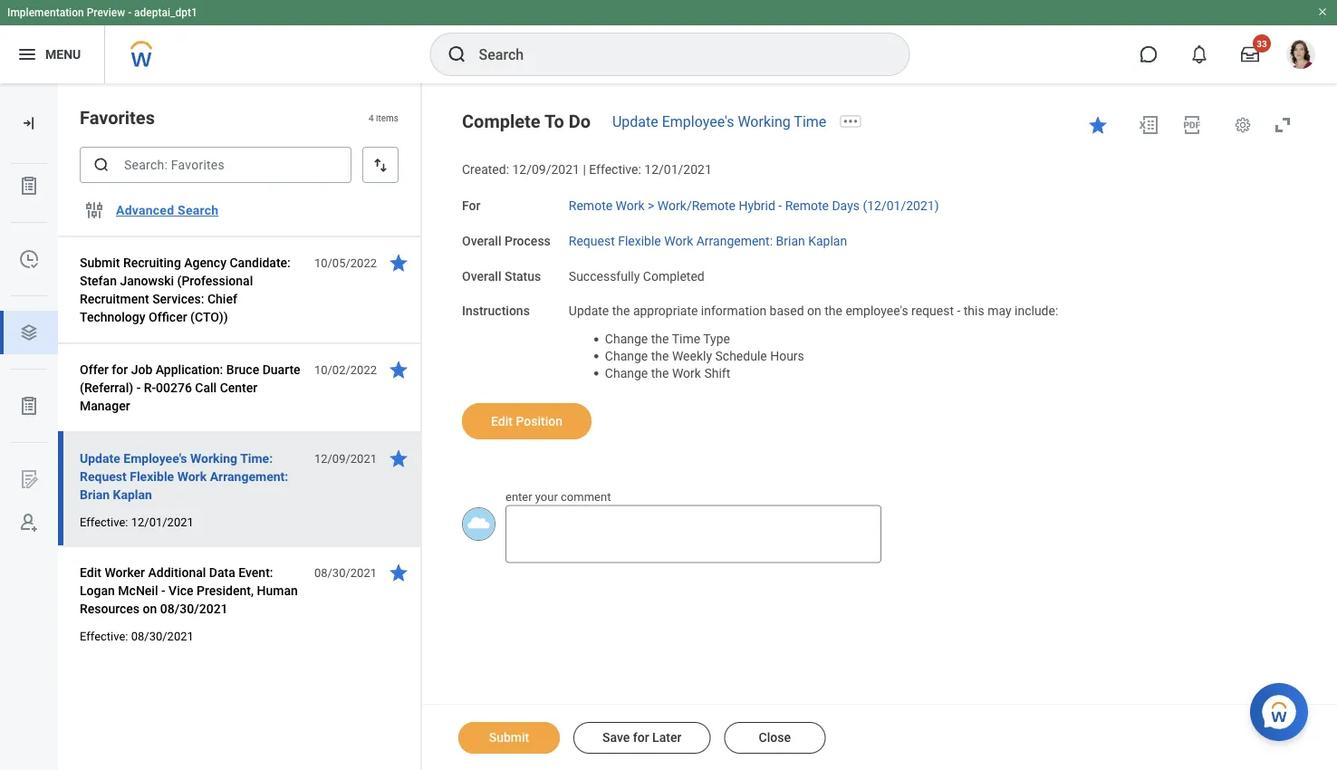 Task type: vqa. For each thing, say whether or not it's contained in the screenshot.
OPERATIONS
no



Task type: locate. For each thing, give the bounding box(es) containing it.
1 vertical spatial employee's
[[123, 451, 187, 466]]

0 vertical spatial employee's
[[662, 113, 734, 130]]

clipboard image
[[18, 395, 40, 417]]

on down mcneil
[[143, 601, 157, 616]]

kaplan inside 'link'
[[808, 233, 847, 248]]

overall up instructions
[[462, 268, 501, 283]]

1 overall from the top
[[462, 233, 501, 248]]

star image for update employee's working time: request flexible work arrangement: brian kaplan
[[388, 448, 409, 469]]

star image right 10/02/2022
[[388, 359, 409, 380]]

1 vertical spatial star image
[[388, 448, 409, 469]]

- right hybrid
[[779, 198, 782, 213]]

type
[[703, 331, 730, 346]]

1 vertical spatial kaplan
[[113, 487, 152, 502]]

submit inside submit recruiting agency candidate: stefan janowski (professional recruitment services: chief technology officer (cto))
[[80, 255, 120, 270]]

request up successfully
[[569, 233, 615, 248]]

inbox large image
[[1241, 45, 1259, 63]]

employee's for update employee's working time: request flexible work arrangement: brian kaplan
[[123, 451, 187, 466]]

1 vertical spatial change
[[605, 348, 648, 363]]

arrangement: down the 'remote work > work/remote hybrid - remote days (12/01/2021)'
[[696, 233, 773, 248]]

1 horizontal spatial submit
[[489, 730, 529, 745]]

0 horizontal spatial time
[[672, 331, 700, 346]]

effective: 08/30/2021
[[80, 629, 194, 643]]

1 vertical spatial working
[[190, 451, 237, 466]]

submit button
[[458, 722, 560, 754]]

0 vertical spatial on
[[807, 304, 821, 318]]

0 horizontal spatial search image
[[92, 156, 111, 174]]

1 vertical spatial edit
[[80, 565, 101, 580]]

submit
[[80, 255, 120, 270], [489, 730, 529, 745]]

0 vertical spatial change
[[605, 331, 648, 346]]

request flexible work arrangement: brian kaplan link
[[569, 230, 847, 248]]

0 horizontal spatial request
[[80, 469, 127, 484]]

1 vertical spatial on
[[143, 601, 157, 616]]

0 horizontal spatial submit
[[80, 255, 120, 270]]

submit recruiting agency candidate: stefan janowski (professional recruitment services: chief technology officer (cto))
[[80, 255, 291, 324]]

edit inside the edit worker additional data event: logan mcneil - vice president, human resources on 08/30/2021
[[80, 565, 101, 580]]

effective: down resources
[[80, 629, 128, 643]]

0 horizontal spatial on
[[143, 601, 157, 616]]

menu
[[45, 47, 81, 62]]

1 vertical spatial effective:
[[80, 515, 128, 529]]

submit recruiting agency candidate: stefan janowski (professional recruitment services: chief technology officer (cto)) button
[[80, 252, 304, 328]]

0 horizontal spatial flexible
[[130, 469, 174, 484]]

request inside 'link'
[[569, 233, 615, 248]]

update employee's working time: request flexible work arrangement: brian kaplan
[[80, 451, 288, 502]]

weekly
[[672, 348, 712, 363]]

overall down for
[[462, 233, 501, 248]]

for inside "offer for job application: bruce duarte (referral) ‎- r-00276 call center manager"
[[112, 362, 128, 377]]

for left job
[[112, 362, 128, 377]]

4 items
[[369, 112, 399, 123]]

remote work > work/remote hybrid - remote days (12/01/2021)
[[569, 198, 939, 213]]

save for later button
[[573, 722, 711, 754]]

request up 'effective: 12/01/2021'
[[80, 469, 127, 484]]

1 horizontal spatial edit
[[491, 414, 513, 429]]

0 vertical spatial flexible
[[618, 233, 661, 248]]

this
[[964, 304, 984, 318]]

on right based
[[807, 304, 821, 318]]

0 horizontal spatial brian
[[80, 487, 110, 502]]

star image
[[388, 252, 409, 274], [388, 448, 409, 469], [388, 562, 409, 583]]

edit position
[[491, 414, 563, 429]]

employee's up 'effective: 12/01/2021'
[[123, 451, 187, 466]]

search
[[178, 203, 219, 218]]

work up 'effective: 12/01/2021'
[[177, 469, 207, 484]]

0 vertical spatial time
[[794, 113, 826, 130]]

menu button
[[0, 25, 104, 83]]

1 vertical spatial brian
[[80, 487, 110, 502]]

update inside "update employee's working time: request flexible work arrangement: brian kaplan"
[[80, 451, 120, 466]]

0 horizontal spatial for
[[112, 362, 128, 377]]

edit for edit worker additional data event: logan mcneil - vice president, human resources on 08/30/2021
[[80, 565, 101, 580]]

2 vertical spatial 08/30/2021
[[131, 629, 194, 643]]

for right save
[[633, 730, 649, 745]]

user plus image
[[18, 512, 40, 534]]

12/09/2021
[[512, 162, 580, 177], [314, 452, 377, 465]]

1 vertical spatial 12/01/2021
[[131, 515, 194, 529]]

star image
[[1087, 114, 1109, 136], [388, 359, 409, 380]]

save for later
[[602, 730, 682, 745]]

justify image
[[16, 43, 38, 65]]

12/01/2021 up work/remote
[[644, 162, 712, 177]]

12/09/2021 left |
[[512, 162, 580, 177]]

‎-
[[136, 380, 141, 395]]

effective: right |
[[589, 162, 641, 177]]

overall
[[462, 233, 501, 248], [462, 268, 501, 283]]

notifications large image
[[1190, 45, 1209, 63]]

12/09/2021 down 10/02/2022
[[314, 452, 377, 465]]

chief
[[207, 291, 237, 306]]

0 vertical spatial brian
[[776, 233, 805, 248]]

search image up configure image
[[92, 156, 111, 174]]

job
[[131, 362, 152, 377]]

list
[[0, 164, 58, 544]]

effective: for edit worker additional data event: logan mcneil - vice president, human resources on 08/30/2021
[[80, 629, 128, 643]]

effective: for update employee's working time: request flexible work arrangement: brian kaplan
[[80, 515, 128, 529]]

instructions
[[462, 304, 530, 318]]

action bar region
[[422, 704, 1337, 770]]

1 horizontal spatial search image
[[446, 43, 468, 65]]

the down "appropriate"
[[651, 331, 669, 346]]

1 horizontal spatial on
[[807, 304, 821, 318]]

2 vertical spatial update
[[80, 451, 120, 466]]

0 horizontal spatial edit
[[80, 565, 101, 580]]

successfully completed
[[569, 268, 705, 283]]

brian
[[776, 233, 805, 248], [80, 487, 110, 502]]

edit
[[491, 414, 513, 429], [80, 565, 101, 580]]

offer for job application: bruce duarte (referral) ‎- r-00276 call center manager button
[[80, 359, 304, 417]]

0 horizontal spatial update
[[80, 451, 120, 466]]

2 star image from the top
[[388, 448, 409, 469]]

employee's
[[662, 113, 734, 130], [123, 451, 187, 466]]

enter your comment text field
[[506, 505, 881, 563]]

0 vertical spatial for
[[112, 362, 128, 377]]

work down the 'weekly'
[[672, 365, 701, 380]]

0 horizontal spatial kaplan
[[113, 487, 152, 502]]

2 overall from the top
[[462, 268, 501, 283]]

update for update employee's working time
[[612, 113, 658, 130]]

kaplan up 'effective: 12/01/2021'
[[113, 487, 152, 502]]

update for update employee's working time: request flexible work arrangement: brian kaplan
[[80, 451, 120, 466]]

brian up 'effective: 12/01/2021'
[[80, 487, 110, 502]]

0 vertical spatial update
[[612, 113, 658, 130]]

submit inside action bar region
[[489, 730, 529, 745]]

offer
[[80, 362, 109, 377]]

1 horizontal spatial brian
[[776, 233, 805, 248]]

time inside change the time type change the weekly schedule hours change the work shift
[[672, 331, 700, 346]]

flexible up 'effective: 12/01/2021'
[[130, 469, 174, 484]]

1 horizontal spatial 12/01/2021
[[644, 162, 712, 177]]

edit for edit position
[[491, 414, 513, 429]]

0 vertical spatial star image
[[1087, 114, 1109, 136]]

12/01/2021 down "update employee's working time: request flexible work arrangement: brian kaplan"
[[131, 515, 194, 529]]

1 vertical spatial for
[[633, 730, 649, 745]]

search image inside "item list" element
[[92, 156, 111, 174]]

days
[[832, 198, 860, 213]]

(12/01/2021)
[[863, 198, 939, 213]]

effective:
[[589, 162, 641, 177], [80, 515, 128, 529], [80, 629, 128, 643]]

janowski
[[120, 273, 174, 288]]

1 vertical spatial 08/30/2021
[[160, 601, 228, 616]]

0 vertical spatial arrangement:
[[696, 233, 773, 248]]

favorites
[[80, 107, 155, 128]]

1 vertical spatial overall
[[462, 268, 501, 283]]

- inside remote work > work/remote hybrid - remote days (12/01/2021) link
[[779, 198, 782, 213]]

1 vertical spatial request
[[80, 469, 127, 484]]

- left vice
[[161, 583, 165, 598]]

1 horizontal spatial working
[[738, 113, 791, 130]]

complete
[[462, 111, 541, 132]]

1 star image from the top
[[388, 252, 409, 274]]

export to excel image
[[1138, 114, 1160, 136]]

1 vertical spatial time
[[672, 331, 700, 346]]

working inside "update employee's working time: request flexible work arrangement: brian kaplan"
[[190, 451, 237, 466]]

enter your comment
[[506, 490, 611, 504]]

search image inside menu banner
[[446, 43, 468, 65]]

2 vertical spatial change
[[605, 365, 648, 380]]

4
[[369, 112, 374, 123]]

the
[[612, 304, 630, 318], [825, 304, 842, 318], [651, 331, 669, 346], [651, 348, 669, 363], [651, 365, 669, 380]]

1 vertical spatial update
[[569, 304, 609, 318]]

08/30/2021
[[314, 566, 377, 579], [160, 601, 228, 616], [131, 629, 194, 643]]

arrangement: inside "update employee's working time: request flexible work arrangement: brian kaplan"
[[210, 469, 288, 484]]

- left this
[[957, 304, 961, 318]]

1 horizontal spatial kaplan
[[808, 233, 847, 248]]

1 vertical spatial search image
[[92, 156, 111, 174]]

-
[[128, 6, 131, 19], [779, 198, 782, 213], [957, 304, 961, 318], [161, 583, 165, 598]]

0 vertical spatial request
[[569, 233, 615, 248]]

adeptai_dpt1
[[134, 6, 197, 19]]

later
[[652, 730, 682, 745]]

1 vertical spatial arrangement:
[[210, 469, 288, 484]]

1 horizontal spatial for
[[633, 730, 649, 745]]

remote left days
[[785, 198, 829, 213]]

perspective image
[[18, 322, 40, 343]]

kaplan
[[808, 233, 847, 248], [113, 487, 152, 502]]

10/02/2022
[[314, 363, 377, 376]]

0 vertical spatial overall
[[462, 233, 501, 248]]

0 horizontal spatial star image
[[388, 359, 409, 380]]

fullscreen image
[[1272, 114, 1294, 136]]

0 horizontal spatial 12/01/2021
[[131, 515, 194, 529]]

0 vertical spatial working
[[738, 113, 791, 130]]

work
[[616, 198, 645, 213], [664, 233, 693, 248], [672, 365, 701, 380], [177, 469, 207, 484]]

for inside action bar region
[[633, 730, 649, 745]]

12/01/2021
[[644, 162, 712, 177], [131, 515, 194, 529]]

1 vertical spatial flexible
[[130, 469, 174, 484]]

0 vertical spatial submit
[[80, 255, 120, 270]]

recruiting
[[123, 255, 181, 270]]

1 horizontal spatial employee's
[[662, 113, 734, 130]]

gear image
[[1234, 116, 1252, 134]]

working left time:
[[190, 451, 237, 466]]

recruitment
[[80, 291, 149, 306]]

comment
[[561, 490, 611, 504]]

vice
[[169, 583, 193, 598]]

0 vertical spatial kaplan
[[808, 233, 847, 248]]

based
[[770, 304, 804, 318]]

edit left the 'position'
[[491, 414, 513, 429]]

technology
[[80, 309, 145, 324]]

12/09/2021 inside "item list" element
[[314, 452, 377, 465]]

3 star image from the top
[[388, 562, 409, 583]]

work up the completed
[[664, 233, 693, 248]]

items
[[376, 112, 399, 123]]

1 horizontal spatial 12/09/2021
[[512, 162, 580, 177]]

1 horizontal spatial update
[[569, 304, 609, 318]]

close
[[759, 730, 791, 745]]

for
[[112, 362, 128, 377], [633, 730, 649, 745]]

1 horizontal spatial remote
[[785, 198, 829, 213]]

duarte
[[262, 362, 300, 377]]

0 vertical spatial search image
[[446, 43, 468, 65]]

2 vertical spatial star image
[[388, 562, 409, 583]]

update right do
[[612, 113, 658, 130]]

arrangement:
[[696, 233, 773, 248], [210, 469, 288, 484]]

0 horizontal spatial 12/09/2021
[[314, 452, 377, 465]]

0 vertical spatial edit
[[491, 414, 513, 429]]

stefan
[[80, 273, 117, 288]]

effective: up worker
[[80, 515, 128, 529]]

2 change from the top
[[605, 348, 648, 363]]

2 vertical spatial effective:
[[80, 629, 128, 643]]

edit up logan
[[80, 565, 101, 580]]

1 remote from the left
[[569, 198, 613, 213]]

employee's inside "update employee's working time: request flexible work arrangement: brian kaplan"
[[123, 451, 187, 466]]

search image
[[446, 43, 468, 65], [92, 156, 111, 174]]

overall process
[[462, 233, 551, 248]]

0 horizontal spatial working
[[190, 451, 237, 466]]

1 vertical spatial 12/09/2021
[[314, 452, 377, 465]]

work/remote
[[658, 198, 736, 213]]

flexible up 'overall status' element
[[618, 233, 661, 248]]

change
[[605, 331, 648, 346], [605, 348, 648, 363], [605, 365, 648, 380]]

2 horizontal spatial update
[[612, 113, 658, 130]]

preview
[[87, 6, 125, 19]]

- inside menu banner
[[128, 6, 131, 19]]

employee's down search workday search box
[[662, 113, 734, 130]]

working up remote work > work/remote hybrid - remote days (12/01/2021) link
[[738, 113, 791, 130]]

do
[[569, 111, 591, 132]]

human
[[257, 583, 298, 598]]

remote
[[569, 198, 613, 213], [785, 198, 829, 213]]

update down successfully
[[569, 304, 609, 318]]

- right preview
[[128, 6, 131, 19]]

kaplan down days
[[808, 233, 847, 248]]

0 horizontal spatial employee's
[[123, 451, 187, 466]]

search image up complete at the top left of page
[[446, 43, 468, 65]]

10/05/2022
[[314, 256, 377, 270]]

star image left the export to excel image
[[1087, 114, 1109, 136]]

working
[[738, 113, 791, 130], [190, 451, 237, 466]]

0 vertical spatial 12/09/2021
[[512, 162, 580, 177]]

menu banner
[[0, 0, 1337, 83]]

remote down created: 12/09/2021 | effective: 12/01/2021
[[569, 198, 613, 213]]

1 horizontal spatial arrangement:
[[696, 233, 773, 248]]

1 vertical spatial submit
[[489, 730, 529, 745]]

0 horizontal spatial remote
[[569, 198, 613, 213]]

the left the 'weekly'
[[651, 348, 669, 363]]

1 horizontal spatial flexible
[[618, 233, 661, 248]]

brian inside request flexible work arrangement: brian kaplan 'link'
[[776, 233, 805, 248]]

0 vertical spatial star image
[[388, 252, 409, 274]]

1 horizontal spatial request
[[569, 233, 615, 248]]

brian down the 'remote work > work/remote hybrid - remote days (12/01/2021)'
[[776, 233, 805, 248]]

0 horizontal spatial arrangement:
[[210, 469, 288, 484]]

to
[[544, 111, 564, 132]]

update down manager
[[80, 451, 120, 466]]

arrangement: down time:
[[210, 469, 288, 484]]

advanced search
[[116, 203, 219, 218]]



Task type: describe. For each thing, give the bounding box(es) containing it.
(professional
[[177, 273, 253, 288]]

submit for submit recruiting agency candidate: stefan janowski (professional recruitment services: chief technology officer (cto))
[[80, 255, 120, 270]]

offer for job application: bruce duarte (referral) ‎- r-00276 call center manager
[[80, 362, 300, 413]]

hybrid
[[739, 198, 775, 213]]

enter
[[506, 490, 532, 504]]

mcneil
[[118, 583, 158, 598]]

position
[[516, 414, 563, 429]]

bruce
[[226, 362, 259, 377]]

officer
[[149, 309, 187, 324]]

center
[[220, 380, 257, 395]]

work inside 'link'
[[664, 233, 693, 248]]

additional
[[148, 565, 206, 580]]

implementation preview -   adeptai_dpt1
[[7, 6, 197, 19]]

manager
[[80, 398, 130, 413]]

employee's
[[846, 304, 908, 318]]

status
[[505, 268, 541, 283]]

logan
[[80, 583, 115, 598]]

work inside change the time type change the weekly schedule hours change the work shift
[[672, 365, 701, 380]]

star image for edit worker additional data event: logan mcneil - vice president, human resources on 08/30/2021
[[388, 562, 409, 583]]

on inside the edit worker additional data event: logan mcneil - vice president, human resources on 08/30/2021
[[143, 601, 157, 616]]

update the appropriate information based on the employee's request - this may include:
[[569, 304, 1058, 318]]

the down "successfully completed"
[[612, 304, 630, 318]]

brian inside "update employee's working time: request flexible work arrangement: brian kaplan"
[[80, 487, 110, 502]]

work left >
[[616, 198, 645, 213]]

request
[[911, 304, 954, 318]]

overall for overall process
[[462, 233, 501, 248]]

1 change from the top
[[605, 331, 648, 346]]

advanced
[[116, 203, 174, 218]]

working for time:
[[190, 451, 237, 466]]

close button
[[724, 722, 826, 754]]

33 button
[[1230, 34, 1271, 74]]

request inside "update employee's working time: request flexible work arrangement: brian kaplan"
[[80, 469, 127, 484]]

effective: 12/01/2021
[[80, 515, 194, 529]]

33
[[1257, 38, 1267, 49]]

1 vertical spatial star image
[[388, 359, 409, 380]]

update employee's working time: request flexible work arrangement: brian kaplan button
[[80, 448, 304, 506]]

- inside the edit worker additional data event: logan mcneil - vice president, human resources on 08/30/2021
[[161, 583, 165, 598]]

0 vertical spatial effective:
[[589, 162, 641, 177]]

flexible inside "update employee's working time: request flexible work arrangement: brian kaplan"
[[130, 469, 174, 484]]

Search: Favorites text field
[[80, 147, 352, 183]]

update employee's working time link
[[612, 113, 826, 130]]

1 horizontal spatial time
[[794, 113, 826, 130]]

resources
[[80, 601, 140, 616]]

successfully
[[569, 268, 640, 283]]

Search Workday  search field
[[479, 34, 872, 74]]

r-
[[144, 380, 156, 395]]

services:
[[152, 291, 204, 306]]

flexible inside request flexible work arrangement: brian kaplan 'link'
[[618, 233, 661, 248]]

edit worker additional data event: logan mcneil - vice president, human resources on 08/30/2021 button
[[80, 562, 304, 620]]

configure image
[[83, 199, 105, 221]]

|
[[583, 162, 586, 177]]

implementation
[[7, 6, 84, 19]]

remote work > work/remote hybrid - remote days (12/01/2021) link
[[569, 195, 939, 213]]

request flexible work arrangement: brian kaplan
[[569, 233, 847, 248]]

schedule
[[715, 348, 767, 363]]

(cto))
[[190, 309, 228, 324]]

12/01/2021 inside "item list" element
[[131, 515, 194, 529]]

include:
[[1015, 304, 1058, 318]]

application:
[[156, 362, 223, 377]]

update employee's working time
[[612, 113, 826, 130]]

time:
[[240, 451, 273, 466]]

the left shift
[[651, 365, 669, 380]]

event:
[[238, 565, 273, 580]]

employee's for update employee's working time
[[662, 113, 734, 130]]

worker
[[105, 565, 145, 580]]

overall status
[[462, 268, 541, 283]]

update for update the appropriate information based on the employee's request - this may include:
[[569, 304, 609, 318]]

information
[[701, 304, 767, 318]]

close environment banner image
[[1317, 6, 1328, 17]]

process
[[505, 233, 551, 248]]

0 vertical spatial 08/30/2021
[[314, 566, 377, 579]]

rename image
[[18, 468, 40, 490]]

0 vertical spatial 12/01/2021
[[644, 162, 712, 177]]

save
[[602, 730, 630, 745]]

for for offer
[[112, 362, 128, 377]]

edit position button
[[462, 403, 592, 439]]

arrangement: inside request flexible work arrangement: brian kaplan 'link'
[[696, 233, 773, 248]]

complete to do
[[462, 111, 591, 132]]

>
[[648, 198, 654, 213]]

candidate:
[[230, 255, 291, 270]]

call
[[195, 380, 217, 395]]

submit for submit
[[489, 730, 529, 745]]

overall for overall status
[[462, 268, 501, 283]]

2 remote from the left
[[785, 198, 829, 213]]

edit worker additional data event: logan mcneil - vice president, human resources on 08/30/2021
[[80, 565, 298, 616]]

overall status element
[[569, 258, 705, 284]]

clock check image
[[18, 248, 40, 270]]

1 horizontal spatial star image
[[1087, 114, 1109, 136]]

item list element
[[58, 83, 422, 770]]

(referral)
[[80, 380, 133, 395]]

hours
[[770, 348, 804, 363]]

view printable version (pdf) image
[[1181, 114, 1203, 136]]

3 change from the top
[[605, 365, 648, 380]]

your
[[535, 490, 558, 504]]

transformation import image
[[20, 114, 38, 132]]

for
[[462, 198, 481, 213]]

data
[[209, 565, 235, 580]]

kaplan inside "update employee's working time: request flexible work arrangement: brian kaplan"
[[113, 487, 152, 502]]

change the time type change the weekly schedule hours change the work shift
[[605, 331, 804, 380]]

work inside "update employee's working time: request flexible work arrangement: brian kaplan"
[[177, 469, 207, 484]]

working for time
[[738, 113, 791, 130]]

00276
[[156, 380, 192, 395]]

clipboard image
[[18, 175, 40, 197]]

sort image
[[371, 156, 390, 174]]

08/30/2021 inside the edit worker additional data event: logan mcneil - vice president, human resources on 08/30/2021
[[160, 601, 228, 616]]

completed
[[643, 268, 705, 283]]

profile logan mcneil image
[[1286, 40, 1315, 73]]

the left employee's
[[825, 304, 842, 318]]

for for save
[[633, 730, 649, 745]]



